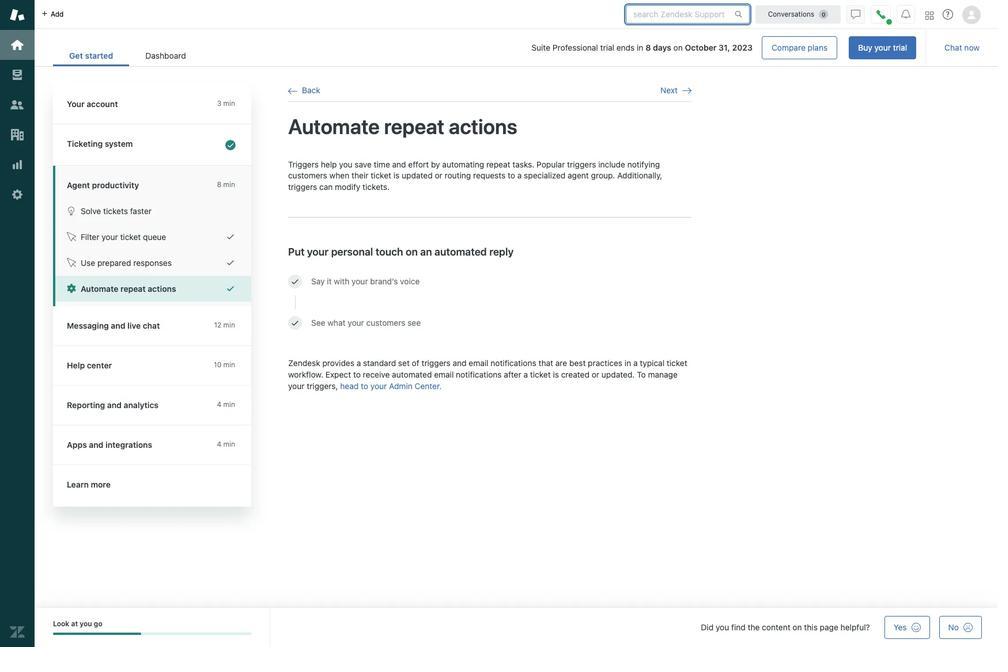 Task type: describe. For each thing, give the bounding box(es) containing it.
provides
[[322, 359, 354, 368]]

back button
[[288, 85, 320, 96]]

can
[[319, 182, 333, 192]]

min for agent productivity
[[223, 180, 235, 189]]

automated inside zendesk provides a standard set of triggers and email notifications that are best practices in a typical ticket workflow. expect to receive automated email notifications after a ticket is created or updated. to manage your triggers,
[[392, 370, 432, 380]]

min for help center
[[223, 361, 235, 369]]

2 horizontal spatial you
[[716, 623, 729, 633]]

a up to at the right
[[633, 359, 638, 368]]

chat
[[143, 321, 160, 331]]

add
[[51, 10, 64, 18]]

ticket up manage
[[667, 359, 687, 368]]

2 horizontal spatial on
[[793, 623, 802, 633]]

time
[[374, 159, 390, 169]]

say it with your brand's voice
[[311, 277, 420, 287]]

12
[[214, 321, 221, 330]]

no button
[[939, 617, 982, 640]]

and inside zendesk provides a standard set of triggers and email notifications that are best practices in a typical ticket workflow. expect to receive automated email notifications after a ticket is created or updated. to manage your triggers,
[[453, 359, 467, 368]]

a right provides on the bottom of page
[[357, 359, 361, 368]]

when
[[329, 171, 349, 180]]

use
[[81, 258, 95, 268]]

you for save
[[339, 159, 352, 169]]

help
[[67, 361, 85, 371]]

helpful?
[[841, 623, 870, 633]]

to
[[637, 370, 646, 380]]

your account
[[67, 99, 118, 109]]

repeat inside 'content-title' region
[[384, 114, 444, 139]]

is inside triggers help you save time and effort by automating repeat tasks. popular triggers include notifying customers when their ticket is updated or routing requests to a specialized agent group. additionally, triggers can modify tickets.
[[394, 171, 400, 180]]

this
[[804, 623, 818, 633]]

updated.
[[602, 370, 635, 380]]

4 min for analytics
[[217, 401, 235, 409]]

analytics
[[124, 401, 158, 410]]

0 vertical spatial notifications
[[491, 359, 536, 368]]

10
[[214, 361, 221, 369]]

suite professional trial ends in 8 days on october 31, 2023
[[532, 43, 753, 52]]

is inside zendesk provides a standard set of triggers and email notifications that are best practices in a typical ticket workflow. expect to receive automated email notifications after a ticket is created or updated. to manage your triggers,
[[553, 370, 559, 380]]

professional
[[553, 43, 598, 52]]

typical
[[640, 359, 665, 368]]

min for your account
[[223, 99, 235, 108]]

head to your admin center. link
[[340, 381, 442, 391]]

put your personal touch on an automated reply region
[[288, 159, 692, 403]]

0 horizontal spatial triggers
[[288, 182, 317, 192]]

filter your ticket queue
[[81, 232, 166, 242]]

system
[[105, 139, 133, 149]]

requests
[[473, 171, 506, 180]]

messaging
[[67, 321, 109, 331]]

progress-bar progress bar
[[53, 634, 251, 636]]

yes button
[[884, 617, 930, 640]]

filter your ticket queue button
[[55, 224, 251, 250]]

solve tickets faster button
[[55, 198, 251, 224]]

prepared
[[97, 258, 131, 268]]

get started image
[[10, 37, 25, 52]]

tickets.
[[363, 182, 390, 192]]

include
[[598, 159, 625, 169]]

october
[[685, 43, 717, 52]]

buy your trial
[[858, 43, 907, 52]]

in inside zendesk provides a standard set of triggers and email notifications that are best practices in a typical ticket workflow. expect to receive automated email notifications after a ticket is created or updated. to manage your triggers,
[[625, 359, 631, 368]]

yes
[[894, 623, 907, 633]]

specialized
[[524, 171, 566, 180]]

buy your trial button
[[849, 36, 916, 59]]

put your personal touch on an automated reply
[[288, 246, 514, 258]]

repeat inside automate repeat actions button
[[120, 284, 146, 294]]

1 vertical spatial notifications
[[456, 370, 502, 380]]

find
[[731, 623, 746, 633]]

chat now button
[[935, 36, 989, 59]]

more
[[91, 480, 111, 490]]

tasks.
[[513, 159, 534, 169]]

content-title region
[[288, 114, 692, 140]]

your account heading
[[53, 85, 251, 124]]

your right put
[[307, 246, 329, 258]]

personal
[[331, 246, 373, 258]]

4 for apps and integrations
[[217, 440, 221, 449]]

organizations image
[[10, 127, 25, 142]]

did you find the content on this page helpful?
[[701, 623, 870, 633]]

next
[[660, 85, 678, 95]]

at
[[71, 620, 78, 629]]

faster
[[130, 206, 152, 216]]

and for messaging and live chat
[[111, 321, 125, 331]]

your
[[67, 99, 85, 109]]

by
[[431, 159, 440, 169]]

after
[[504, 370, 521, 380]]

footer containing did you find the content on this page helpful?
[[35, 609, 998, 648]]

your right what
[[348, 318, 364, 328]]

a right after
[[524, 370, 528, 380]]

modify
[[335, 182, 360, 192]]

and inside triggers help you save time and effort by automating repeat tasks. popular triggers include notifying customers when their ticket is updated or routing requests to a specialized agent group. additionally, triggers can modify tickets.
[[392, 159, 406, 169]]

zendesk products image
[[926, 11, 934, 19]]

section containing suite professional trial ends in
[[211, 36, 916, 59]]

dashboard tab
[[129, 45, 202, 66]]

4 min for integrations
[[217, 440, 235, 449]]

dashboard
[[145, 51, 186, 61]]

see what your customers see
[[311, 318, 421, 328]]

October 31, 2023 text field
[[685, 43, 753, 52]]

messaging and live chat
[[67, 321, 160, 331]]

ticketing system button
[[53, 124, 249, 165]]

4 for reporting and analytics
[[217, 401, 221, 409]]

main element
[[0, 0, 35, 648]]

voice
[[400, 277, 420, 287]]

get help image
[[943, 9, 953, 20]]

0 horizontal spatial 8
[[217, 180, 221, 189]]

min for reporting and analytics
[[223, 401, 235, 409]]

ticket down that
[[530, 370, 551, 380]]

are
[[555, 359, 567, 368]]

compare plans
[[772, 43, 828, 52]]

31,
[[719, 43, 730, 52]]

to inside triggers help you save time and effort by automating repeat tasks. popular triggers include notifying customers when their ticket is updated or routing requests to a specialized agent group. additionally, triggers can modify tickets.
[[508, 171, 515, 180]]

content
[[762, 623, 790, 633]]

plans
[[808, 43, 828, 52]]

zendesk image
[[10, 625, 25, 640]]

tickets
[[103, 206, 128, 216]]

buy
[[858, 43, 872, 52]]

use prepared responses button
[[55, 250, 251, 276]]

filter
[[81, 232, 99, 242]]

no
[[948, 623, 959, 633]]

actions inside button
[[148, 284, 176, 294]]

head to your admin center.
[[340, 381, 442, 391]]

brand's
[[370, 277, 398, 287]]

reply
[[489, 246, 514, 258]]

standard
[[363, 359, 396, 368]]

agent
[[67, 180, 90, 190]]

0 horizontal spatial email
[[434, 370, 454, 380]]

zendesk support image
[[10, 7, 25, 22]]

say
[[311, 277, 325, 287]]

notifications image
[[901, 10, 911, 19]]

your down receive
[[370, 381, 387, 391]]

integrations
[[105, 440, 152, 450]]



Task type: locate. For each thing, give the bounding box(es) containing it.
1 horizontal spatial on
[[673, 43, 683, 52]]

customers image
[[10, 97, 25, 112]]

1 vertical spatial or
[[592, 370, 599, 380]]

1 horizontal spatial or
[[592, 370, 599, 380]]

0 vertical spatial or
[[435, 171, 442, 180]]

1 horizontal spatial is
[[553, 370, 559, 380]]

1 horizontal spatial repeat
[[384, 114, 444, 139]]

notifications
[[491, 359, 536, 368], [456, 370, 502, 380]]

0 horizontal spatial actions
[[148, 284, 176, 294]]

learn
[[67, 480, 89, 490]]

0 vertical spatial automate repeat actions
[[288, 114, 517, 139]]

2 4 min from the top
[[217, 440, 235, 449]]

min
[[223, 99, 235, 108], [223, 180, 235, 189], [223, 321, 235, 330], [223, 361, 235, 369], [223, 401, 235, 409], [223, 440, 235, 449]]

automated right the an
[[435, 246, 487, 258]]

2 vertical spatial repeat
[[120, 284, 146, 294]]

actions inside 'content-title' region
[[449, 114, 517, 139]]

8 inside section
[[646, 43, 651, 52]]

to up head at the bottom
[[353, 370, 361, 380]]

productivity
[[92, 180, 139, 190]]

automate inside 'content-title' region
[[288, 114, 380, 139]]

triggers inside zendesk provides a standard set of triggers and email notifications that are best practices in a typical ticket workflow. expect to receive automated email notifications after a ticket is created or updated. to manage your triggers,
[[422, 359, 451, 368]]

automate repeat actions
[[288, 114, 517, 139], [81, 284, 176, 294]]

an
[[420, 246, 432, 258]]

1 vertical spatial email
[[434, 370, 454, 380]]

reporting
[[67, 401, 105, 410]]

and left live
[[111, 321, 125, 331]]

automate up help
[[288, 114, 380, 139]]

responses
[[133, 258, 172, 268]]

is left updated
[[394, 171, 400, 180]]

zendesk
[[288, 359, 320, 368]]

see
[[408, 318, 421, 328]]

or inside zendesk provides a standard set of triggers and email notifications that are best practices in a typical ticket workflow. expect to receive automated email notifications after a ticket is created or updated. to manage your triggers,
[[592, 370, 599, 380]]

automate inside button
[[81, 284, 118, 294]]

notifications left after
[[456, 370, 502, 380]]

your down workflow.
[[288, 381, 305, 391]]

0 horizontal spatial automate
[[81, 284, 118, 294]]

1 vertical spatial to
[[353, 370, 361, 380]]

queue
[[143, 232, 166, 242]]

you right did
[[716, 623, 729, 633]]

1 vertical spatial on
[[406, 246, 418, 258]]

2 vertical spatial triggers
[[422, 359, 451, 368]]

go
[[94, 620, 102, 629]]

1 vertical spatial automate
[[81, 284, 118, 294]]

ticket left "queue"
[[120, 232, 141, 242]]

0 vertical spatial email
[[469, 359, 488, 368]]

look
[[53, 620, 69, 629]]

0 vertical spatial is
[[394, 171, 400, 180]]

5 min from the top
[[223, 401, 235, 409]]

of
[[412, 359, 419, 368]]

triggers
[[567, 159, 596, 169], [288, 182, 317, 192], [422, 359, 451, 368]]

trial for your
[[893, 43, 907, 52]]

help center
[[67, 361, 112, 371]]

1 vertical spatial repeat
[[486, 159, 510, 169]]

on right days in the right of the page
[[673, 43, 683, 52]]

1 min from the top
[[223, 99, 235, 108]]

your right filter
[[102, 232, 118, 242]]

on left the an
[[406, 246, 418, 258]]

repeat up requests
[[486, 159, 510, 169]]

0 vertical spatial to
[[508, 171, 515, 180]]

0 vertical spatial 4 min
[[217, 401, 235, 409]]

best
[[569, 359, 586, 368]]

and right apps
[[89, 440, 103, 450]]

repeat up effort on the left
[[384, 114, 444, 139]]

triggers right of
[[422, 359, 451, 368]]

actions up the automating
[[449, 114, 517, 139]]

views image
[[10, 67, 25, 82]]

back
[[302, 85, 320, 95]]

head
[[340, 381, 359, 391]]

0 horizontal spatial in
[[625, 359, 631, 368]]

set
[[398, 359, 410, 368]]

4 min from the top
[[223, 361, 235, 369]]

or inside triggers help you save time and effort by automating repeat tasks. popular triggers include notifying customers when their ticket is updated or routing requests to a specialized agent group. additionally, triggers can modify tickets.
[[435, 171, 442, 180]]

0 horizontal spatial to
[[353, 370, 361, 380]]

0 horizontal spatial on
[[406, 246, 418, 258]]

0 vertical spatial automated
[[435, 246, 487, 258]]

customers left see
[[366, 318, 405, 328]]

repeat
[[384, 114, 444, 139], [486, 159, 510, 169], [120, 284, 146, 294]]

ticket inside button
[[120, 232, 141, 242]]

2 vertical spatial to
[[361, 381, 368, 391]]

customers
[[288, 171, 327, 180], [366, 318, 405, 328]]

search Zendesk Support field
[[633, 9, 730, 19]]

8
[[646, 43, 651, 52], [217, 180, 221, 189]]

get
[[69, 51, 83, 61]]

your right with
[[352, 277, 368, 287]]

in
[[637, 43, 643, 52], [625, 359, 631, 368]]

section
[[211, 36, 916, 59]]

2 vertical spatial on
[[793, 623, 802, 633]]

repeat inside triggers help you save time and effort by automating repeat tasks. popular triggers include notifying customers when their ticket is updated or routing requests to a specialized agent group. additionally, triggers can modify tickets.
[[486, 159, 510, 169]]

1 trial from the left
[[600, 43, 614, 52]]

created
[[561, 370, 590, 380]]

1 vertical spatial automate repeat actions
[[81, 284, 176, 294]]

your right "buy"
[[875, 43, 891, 52]]

account
[[87, 99, 118, 109]]

1 vertical spatial is
[[553, 370, 559, 380]]

a inside triggers help you save time and effort by automating repeat tasks. popular triggers include notifying customers when their ticket is updated or routing requests to a specialized agent group. additionally, triggers can modify tickets.
[[517, 171, 522, 180]]

1 horizontal spatial triggers
[[422, 359, 451, 368]]

min inside your account heading
[[223, 99, 235, 108]]

1 vertical spatial in
[[625, 359, 631, 368]]

trial inside button
[[893, 43, 907, 52]]

in inside section
[[637, 43, 643, 52]]

3 min
[[217, 99, 235, 108]]

0 horizontal spatial or
[[435, 171, 442, 180]]

automated down of
[[392, 370, 432, 380]]

in right ends
[[637, 43, 643, 52]]

0 horizontal spatial repeat
[[120, 284, 146, 294]]

trial for professional
[[600, 43, 614, 52]]

repeat down the use prepared responses
[[120, 284, 146, 294]]

ends
[[617, 43, 635, 52]]

3 min from the top
[[223, 321, 235, 330]]

group.
[[591, 171, 615, 180]]

solve tickets faster
[[81, 206, 152, 216]]

min for messaging and live chat
[[223, 321, 235, 330]]

to down tasks.
[[508, 171, 515, 180]]

0 horizontal spatial trial
[[600, 43, 614, 52]]

triggers up agent
[[567, 159, 596, 169]]

customers down triggers
[[288, 171, 327, 180]]

touch
[[376, 246, 403, 258]]

reporting image
[[10, 157, 25, 172]]

automate repeat actions inside automate repeat actions button
[[81, 284, 176, 294]]

routing
[[445, 171, 471, 180]]

a
[[517, 171, 522, 180], [357, 359, 361, 368], [633, 359, 638, 368], [524, 370, 528, 380]]

customers inside triggers help you save time and effort by automating repeat tasks. popular triggers include notifying customers when their ticket is updated or routing requests to a specialized agent group. additionally, triggers can modify tickets.
[[288, 171, 327, 180]]

1 horizontal spatial in
[[637, 43, 643, 52]]

ticket inside triggers help you save time and effort by automating repeat tasks. popular triggers include notifying customers when their ticket is updated or routing requests to a specialized agent group. additionally, triggers can modify tickets.
[[371, 171, 391, 180]]

1 horizontal spatial to
[[361, 381, 368, 391]]

see
[[311, 318, 325, 328]]

0 vertical spatial actions
[[449, 114, 517, 139]]

4
[[217, 401, 221, 409], [217, 440, 221, 449]]

compare
[[772, 43, 806, 52]]

ticket down time
[[371, 171, 391, 180]]

you right "at"
[[80, 620, 92, 629]]

1 horizontal spatial automate
[[288, 114, 380, 139]]

1 vertical spatial automated
[[392, 370, 432, 380]]

notifications up after
[[491, 359, 536, 368]]

1 horizontal spatial 8
[[646, 43, 651, 52]]

1 horizontal spatial automated
[[435, 246, 487, 258]]

0 vertical spatial on
[[673, 43, 683, 52]]

and for apps and integrations
[[89, 440, 103, 450]]

page
[[820, 623, 838, 633]]

0 horizontal spatial is
[[394, 171, 400, 180]]

zendesk provides a standard set of triggers and email notifications that are best practices in a typical ticket workflow. expect to receive automated email notifications after a ticket is created or updated. to manage your triggers,
[[288, 359, 687, 391]]

reporting and analytics
[[67, 401, 158, 410]]

0 horizontal spatial automate repeat actions
[[81, 284, 176, 294]]

1 4 min from the top
[[217, 401, 235, 409]]

use prepared responses
[[81, 258, 172, 268]]

6 min from the top
[[223, 440, 235, 449]]

you
[[339, 159, 352, 169], [80, 620, 92, 629], [716, 623, 729, 633]]

conversations
[[768, 10, 814, 18]]

popular
[[537, 159, 565, 169]]

you for go
[[80, 620, 92, 629]]

chat
[[945, 43, 962, 52]]

is down are
[[553, 370, 559, 380]]

and left analytics
[[107, 401, 122, 410]]

ticketing system
[[67, 139, 133, 149]]

automate repeat actions up effort on the left
[[288, 114, 517, 139]]

triggers down triggers
[[288, 182, 317, 192]]

help
[[321, 159, 337, 169]]

0 vertical spatial triggers
[[567, 159, 596, 169]]

updated
[[402, 171, 433, 180]]

progress bar image
[[53, 634, 141, 636]]

or
[[435, 171, 442, 180], [592, 370, 599, 380]]

0 horizontal spatial you
[[80, 620, 92, 629]]

0 vertical spatial 4
[[217, 401, 221, 409]]

footer
[[35, 609, 998, 648]]

apps
[[67, 440, 87, 450]]

2 min from the top
[[223, 180, 235, 189]]

0 horizontal spatial automated
[[392, 370, 432, 380]]

or down by
[[435, 171, 442, 180]]

2 horizontal spatial triggers
[[567, 159, 596, 169]]

automate
[[288, 114, 380, 139], [81, 284, 118, 294]]

0 vertical spatial in
[[637, 43, 643, 52]]

notifying
[[627, 159, 660, 169]]

triggers
[[288, 159, 319, 169]]

agent productivity
[[67, 180, 139, 190]]

admin image
[[10, 187, 25, 202]]

it
[[327, 277, 332, 287]]

1 vertical spatial actions
[[148, 284, 176, 294]]

ticketing
[[67, 139, 103, 149]]

button displays agent's chat status as invisible. image
[[851, 10, 860, 19]]

compare plans button
[[762, 36, 837, 59]]

you up the when
[[339, 159, 352, 169]]

2 horizontal spatial repeat
[[486, 159, 510, 169]]

1 vertical spatial 4 min
[[217, 440, 235, 449]]

your inside zendesk provides a standard set of triggers and email notifications that are best practices in a typical ticket workflow. expect to receive automated email notifications after a ticket is created or updated. to manage your triggers,
[[288, 381, 305, 391]]

conversations button
[[756, 5, 841, 23]]

12 min
[[214, 321, 235, 330]]

look at you go
[[53, 620, 102, 629]]

min for apps and integrations
[[223, 440, 235, 449]]

apps and integrations
[[67, 440, 152, 450]]

center
[[87, 361, 112, 371]]

additionally,
[[617, 171, 662, 180]]

2 4 from the top
[[217, 440, 221, 449]]

1 horizontal spatial email
[[469, 359, 488, 368]]

a down tasks.
[[517, 171, 522, 180]]

solve
[[81, 206, 101, 216]]

actions down use prepared responses button
[[148, 284, 176, 294]]

and right of
[[453, 359, 467, 368]]

your inside button
[[875, 43, 891, 52]]

automate repeat actions inside 'content-title' region
[[288, 114, 517, 139]]

in up updated.
[[625, 359, 631, 368]]

or down practices
[[592, 370, 599, 380]]

1 horizontal spatial you
[[339, 159, 352, 169]]

1 vertical spatial 4
[[217, 440, 221, 449]]

0 vertical spatial repeat
[[384, 114, 444, 139]]

0 vertical spatial automate
[[288, 114, 380, 139]]

your inside button
[[102, 232, 118, 242]]

1 horizontal spatial trial
[[893, 43, 907, 52]]

0 vertical spatial 8
[[646, 43, 651, 52]]

1 vertical spatial triggers
[[288, 182, 317, 192]]

2 horizontal spatial to
[[508, 171, 515, 180]]

learn more
[[67, 480, 111, 490]]

10 min
[[214, 361, 235, 369]]

1 horizontal spatial automate repeat actions
[[288, 114, 517, 139]]

effort
[[408, 159, 429, 169]]

did
[[701, 623, 714, 633]]

8 min
[[217, 180, 235, 189]]

you inside triggers help you save time and effort by automating repeat tasks. popular triggers include notifying customers when their ticket is updated or routing requests to a specialized agent group. additionally, triggers can modify tickets.
[[339, 159, 352, 169]]

and right time
[[392, 159, 406, 169]]

put
[[288, 246, 305, 258]]

1 4 from the top
[[217, 401, 221, 409]]

1 vertical spatial customers
[[366, 318, 405, 328]]

chat now
[[945, 43, 980, 52]]

automate down use
[[81, 284, 118, 294]]

automated
[[435, 246, 487, 258], [392, 370, 432, 380]]

0 horizontal spatial customers
[[288, 171, 327, 180]]

trial down 'notifications' 'image'
[[893, 43, 907, 52]]

what
[[327, 318, 346, 328]]

tab list
[[53, 45, 202, 66]]

2 trial from the left
[[893, 43, 907, 52]]

on inside region
[[406, 246, 418, 258]]

1 horizontal spatial customers
[[366, 318, 405, 328]]

practices
[[588, 359, 622, 368]]

tab list containing get started
[[53, 45, 202, 66]]

0 vertical spatial customers
[[288, 171, 327, 180]]

automate repeat actions down the use prepared responses
[[81, 284, 176, 294]]

trial left ends
[[600, 43, 614, 52]]

on left this
[[793, 623, 802, 633]]

workflow.
[[288, 370, 323, 380]]

3
[[217, 99, 221, 108]]

1 horizontal spatial actions
[[449, 114, 517, 139]]

1 vertical spatial 8
[[217, 180, 221, 189]]

and for reporting and analytics
[[107, 401, 122, 410]]

your
[[875, 43, 891, 52], [102, 232, 118, 242], [307, 246, 329, 258], [352, 277, 368, 287], [348, 318, 364, 328], [288, 381, 305, 391], [370, 381, 387, 391]]

with
[[334, 277, 349, 287]]

to inside zendesk provides a standard set of triggers and email notifications that are best practices in a typical ticket workflow. expect to receive automated email notifications after a ticket is created or updated. to manage your triggers,
[[353, 370, 361, 380]]

to right head at the bottom
[[361, 381, 368, 391]]



Task type: vqa. For each thing, say whether or not it's contained in the screenshot.
the 10 min
yes



